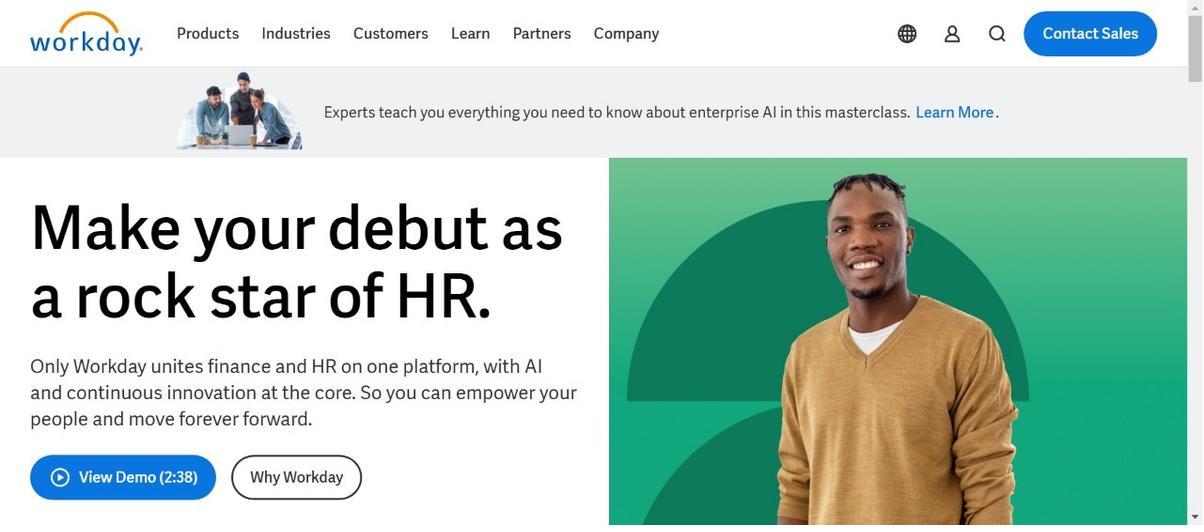 Task type: describe. For each thing, give the bounding box(es) containing it.
woman against transparent background. image
[[727, 158, 1076, 526]]

decorative image
[[609, 158, 1204, 526]]

3 employees looking at a laptop screen image
[[168, 68, 309, 158]]



Task type: locate. For each thing, give the bounding box(es) containing it.
go to the homepage image
[[30, 11, 143, 56]]



Task type: vqa. For each thing, say whether or not it's contained in the screenshot.
Decorative Image
yes



